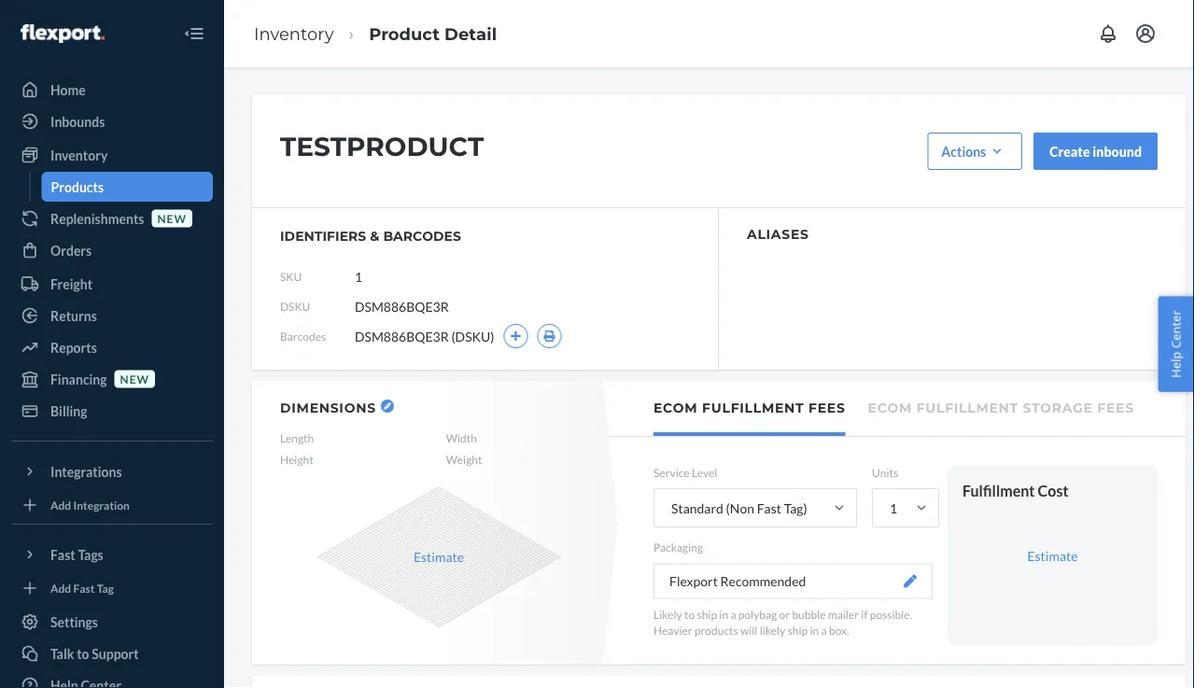 Task type: describe. For each thing, give the bounding box(es) containing it.
billing
[[50, 403, 87, 419]]

&
[[370, 228, 380, 244]]

box.
[[830, 624, 850, 637]]

0 vertical spatial fast
[[757, 500, 782, 516]]

create inbound button
[[1034, 133, 1159, 170]]

open account menu image
[[1135, 22, 1158, 45]]

orders
[[50, 242, 92, 258]]

testproduct
[[280, 131, 484, 163]]

barcodes
[[383, 228, 461, 244]]

returns link
[[11, 301, 213, 331]]

likely
[[654, 608, 683, 621]]

standard (non fast tag)
[[672, 500, 808, 516]]

1 horizontal spatial in
[[811, 624, 820, 637]]

(non
[[727, 500, 755, 516]]

tag
[[97, 582, 114, 595]]

add integration link
[[11, 494, 213, 517]]

add integration
[[50, 498, 130, 512]]

to for likely
[[685, 608, 695, 621]]

(dsku)
[[452, 328, 495, 344]]

talk to support button
[[11, 639, 213, 669]]

talk to support
[[50, 646, 139, 662]]

fulfillment for storage
[[917, 400, 1019, 416]]

service
[[654, 466, 690, 480]]

to for talk
[[77, 646, 89, 662]]

0 horizontal spatial ship
[[697, 608, 718, 621]]

close navigation image
[[183, 22, 206, 45]]

product detail
[[369, 23, 497, 44]]

inventory inside inventory link
[[50, 147, 108, 163]]

estimate link
[[1028, 548, 1079, 564]]

cost
[[1039, 482, 1069, 500]]

center
[[1168, 310, 1185, 349]]

detail
[[445, 23, 497, 44]]

packaging
[[654, 541, 704, 555]]

products
[[695, 624, 739, 637]]

reports
[[50, 340, 97, 355]]

flexport
[[670, 573, 718, 589]]

add for add fast tag
[[50, 582, 71, 595]]

products link
[[42, 172, 213, 202]]

open notifications image
[[1098, 22, 1120, 45]]

fulfillment left cost
[[963, 482, 1036, 500]]

length
[[280, 432, 314, 445]]

dsku
[[280, 299, 310, 313]]

integration
[[73, 498, 130, 512]]

0 vertical spatial in
[[720, 608, 729, 621]]

tab list containing ecom fulfillment fees
[[609, 381, 1187, 437]]

fees inside 'tab'
[[1098, 400, 1135, 416]]

1
[[890, 500, 898, 516]]

will
[[741, 624, 758, 637]]

pencil alt image
[[384, 403, 391, 410]]

aliases
[[747, 226, 810, 242]]

height
[[280, 453, 314, 467]]

billing link
[[11, 396, 213, 426]]

new for replenishments
[[157, 212, 187, 225]]

fulfillment cost
[[963, 482, 1069, 500]]

integrations button
[[11, 457, 213, 487]]

heavier
[[654, 624, 693, 637]]

recommended
[[721, 573, 807, 589]]

returns
[[50, 308, 97, 324]]

0 vertical spatial a
[[731, 608, 737, 621]]

estimate button
[[414, 548, 464, 566]]

2 vertical spatial fast
[[73, 582, 95, 595]]

tag)
[[785, 500, 808, 516]]

add fast tag link
[[11, 577, 213, 600]]

actions
[[942, 143, 987, 159]]

inbounds
[[50, 114, 105, 129]]

0 vertical spatial inventory link
[[254, 23, 334, 44]]

ecom fulfillment storage fees
[[868, 400, 1135, 416]]

flexport recommended button
[[654, 564, 933, 599]]

width
[[446, 432, 477, 445]]

possible.
[[871, 608, 913, 621]]

product
[[369, 23, 440, 44]]

talk
[[50, 646, 74, 662]]

estimate for estimate link
[[1028, 548, 1079, 564]]

actions button
[[928, 133, 1023, 170]]

inbound
[[1093, 143, 1143, 159]]

home
[[50, 82, 86, 98]]

tags
[[78, 547, 103, 563]]

or
[[780, 608, 790, 621]]

settings
[[50, 614, 98, 630]]

fulfillment for fees
[[703, 400, 805, 416]]

flexport recommended
[[670, 573, 807, 589]]

ecom fulfillment fees
[[654, 400, 846, 416]]



Task type: vqa. For each thing, say whether or not it's contained in the screenshot.
tab list containing Ecom Fulfillment Fees
yes



Task type: locate. For each thing, give the bounding box(es) containing it.
1 horizontal spatial to
[[685, 608, 695, 621]]

2 add from the top
[[50, 582, 71, 595]]

fast left tag on the bottom of page
[[73, 582, 95, 595]]

to inside likely to ship in a polybag or bubble mailer if possible. heavier products will likely ship in a box.
[[685, 608, 695, 621]]

1 vertical spatial dsm886bqe3r
[[355, 328, 449, 344]]

1 vertical spatial inventory link
[[11, 140, 213, 170]]

0 horizontal spatial ecom
[[654, 400, 698, 416]]

1 horizontal spatial inventory link
[[254, 23, 334, 44]]

likely to ship in a polybag or bubble mailer if possible. heavier products will likely ship in a box.
[[654, 608, 913, 637]]

settings link
[[11, 607, 213, 637]]

financing
[[50, 371, 107, 387]]

help center button
[[1159, 296, 1195, 392]]

0 vertical spatial dsm886bqe3r
[[355, 299, 449, 314]]

add for add integration
[[50, 498, 71, 512]]

support
[[92, 646, 139, 662]]

fees inside tab
[[809, 400, 846, 416]]

ecom
[[654, 400, 698, 416], [868, 400, 913, 416]]

dsm886bqe3r
[[355, 299, 449, 314], [355, 328, 449, 344]]

1 fees from the left
[[809, 400, 846, 416]]

dsm886bqe3r for dsm886bqe3r
[[355, 299, 449, 314]]

0 horizontal spatial fees
[[809, 400, 846, 416]]

units
[[873, 466, 899, 480]]

ecom inside tab
[[654, 400, 698, 416]]

0 horizontal spatial to
[[77, 646, 89, 662]]

help
[[1168, 352, 1185, 378]]

0 horizontal spatial estimate
[[414, 549, 464, 565]]

0 horizontal spatial a
[[731, 608, 737, 621]]

reports link
[[11, 333, 213, 363]]

ecom fulfillment fees tab
[[654, 381, 846, 436]]

to inside button
[[77, 646, 89, 662]]

sku
[[280, 269, 302, 283]]

print image
[[543, 331, 556, 342]]

1 horizontal spatial fees
[[1098, 400, 1135, 416]]

mailer
[[829, 608, 860, 621]]

1 vertical spatial inventory
[[50, 147, 108, 163]]

new for financing
[[120, 372, 150, 386]]

to right talk
[[77, 646, 89, 662]]

product detail link
[[369, 23, 497, 44]]

1 horizontal spatial estimate
[[1028, 548, 1079, 564]]

fast tags
[[50, 547, 103, 563]]

pen image
[[904, 575, 917, 588]]

1 horizontal spatial new
[[157, 212, 187, 225]]

estimate for estimate button
[[414, 549, 464, 565]]

1 vertical spatial add
[[50, 582, 71, 595]]

ecom for ecom fulfillment storage fees
[[868, 400, 913, 416]]

1 vertical spatial ship
[[788, 624, 808, 637]]

create
[[1050, 143, 1091, 159]]

fees
[[809, 400, 846, 416], [1098, 400, 1135, 416]]

freight
[[50, 276, 93, 292]]

add
[[50, 498, 71, 512], [50, 582, 71, 595]]

products
[[51, 179, 104, 195]]

help center
[[1168, 310, 1185, 378]]

1 vertical spatial fast
[[50, 547, 75, 563]]

plus image
[[510, 331, 522, 342]]

ecom up "units"
[[868, 400, 913, 416]]

fulfillment inside 'tab'
[[917, 400, 1019, 416]]

in up products on the right
[[720, 608, 729, 621]]

inbounds link
[[11, 107, 213, 136]]

ship up products on the right
[[697, 608, 718, 621]]

estimate
[[1028, 548, 1079, 564], [414, 549, 464, 565]]

service level
[[654, 466, 718, 480]]

0 horizontal spatial in
[[720, 608, 729, 621]]

ship down bubble
[[788, 624, 808, 637]]

new down products link
[[157, 212, 187, 225]]

ecom fulfillment storage fees tab
[[868, 381, 1135, 433]]

ecom for ecom fulfillment fees
[[654, 400, 698, 416]]

ecom inside 'tab'
[[868, 400, 913, 416]]

in
[[720, 608, 729, 621], [811, 624, 820, 637]]

0 vertical spatial to
[[685, 608, 695, 621]]

identifiers
[[280, 228, 366, 244]]

integrations
[[50, 464, 122, 480]]

2 fees from the left
[[1098, 400, 1135, 416]]

1 horizontal spatial ecom
[[868, 400, 913, 416]]

1 horizontal spatial ship
[[788, 624, 808, 637]]

freight link
[[11, 269, 213, 299]]

0 horizontal spatial inventory
[[50, 147, 108, 163]]

1 vertical spatial in
[[811, 624, 820, 637]]

polybag
[[739, 608, 778, 621]]

1 horizontal spatial a
[[822, 624, 827, 637]]

likely
[[760, 624, 786, 637]]

dsm886bqe3r for dsm886bqe3r (dsku)
[[355, 328, 449, 344]]

orders link
[[11, 235, 213, 265]]

0 vertical spatial inventory
[[254, 23, 334, 44]]

fulfillment inside tab
[[703, 400, 805, 416]]

inventory link
[[254, 23, 334, 44], [11, 140, 213, 170]]

flexport logo image
[[21, 24, 104, 43]]

2 ecom from the left
[[868, 400, 913, 416]]

fulfillment up the level
[[703, 400, 805, 416]]

2 dsm886bqe3r from the top
[[355, 328, 449, 344]]

1 add from the top
[[50, 498, 71, 512]]

in down bubble
[[811, 624, 820, 637]]

1 vertical spatial a
[[822, 624, 827, 637]]

a
[[731, 608, 737, 621], [822, 624, 827, 637]]

dimensions
[[280, 400, 376, 416]]

add fast tag
[[50, 582, 114, 595]]

ship
[[697, 608, 718, 621], [788, 624, 808, 637]]

None text field
[[355, 259, 494, 294]]

0 vertical spatial ship
[[697, 608, 718, 621]]

1 dsm886bqe3r from the top
[[355, 299, 449, 314]]

dsm886bqe3r (dsku)
[[355, 328, 495, 344]]

1 vertical spatial to
[[77, 646, 89, 662]]

0 horizontal spatial inventory link
[[11, 140, 213, 170]]

to right the likely
[[685, 608, 695, 621]]

if
[[862, 608, 868, 621]]

fast left tag)
[[757, 500, 782, 516]]

fast
[[757, 500, 782, 516], [50, 547, 75, 563], [73, 582, 95, 595]]

inventory
[[254, 23, 334, 44], [50, 147, 108, 163]]

tab list
[[609, 381, 1187, 437]]

0 horizontal spatial new
[[120, 372, 150, 386]]

fulfillment
[[703, 400, 805, 416], [917, 400, 1019, 416], [963, 482, 1036, 500]]

weight
[[446, 453, 483, 467]]

1 horizontal spatial inventory
[[254, 23, 334, 44]]

breadcrumbs navigation
[[239, 6, 512, 61]]

add left integration
[[50, 498, 71, 512]]

new down 'reports' link
[[120, 372, 150, 386]]

a left box. on the right of the page
[[822, 624, 827, 637]]

a up products on the right
[[731, 608, 737, 621]]

fast left tags
[[50, 547, 75, 563]]

identifiers & barcodes
[[280, 228, 461, 244]]

level
[[692, 466, 718, 480]]

dsm886bqe3r up dsm886bqe3r (dsku)
[[355, 299, 449, 314]]

fast tags button
[[11, 540, 213, 570]]

to
[[685, 608, 695, 621], [77, 646, 89, 662]]

1 ecom from the left
[[654, 400, 698, 416]]

barcodes
[[280, 329, 326, 343]]

new
[[157, 212, 187, 225], [120, 372, 150, 386]]

create inbound
[[1050, 143, 1143, 159]]

0 vertical spatial add
[[50, 498, 71, 512]]

0 vertical spatial new
[[157, 212, 187, 225]]

dsm886bqe3r left "(dsku)"
[[355, 328, 449, 344]]

fulfillment left storage on the right
[[917, 400, 1019, 416]]

home link
[[11, 75, 213, 105]]

1 vertical spatial new
[[120, 372, 150, 386]]

fast inside dropdown button
[[50, 547, 75, 563]]

storage
[[1024, 400, 1094, 416]]

standard
[[672, 500, 724, 516]]

bubble
[[793, 608, 826, 621]]

ecom up service
[[654, 400, 698, 416]]

inventory inside breadcrumbs navigation
[[254, 23, 334, 44]]

replenishments
[[50, 211, 144, 227]]

add up settings
[[50, 582, 71, 595]]



